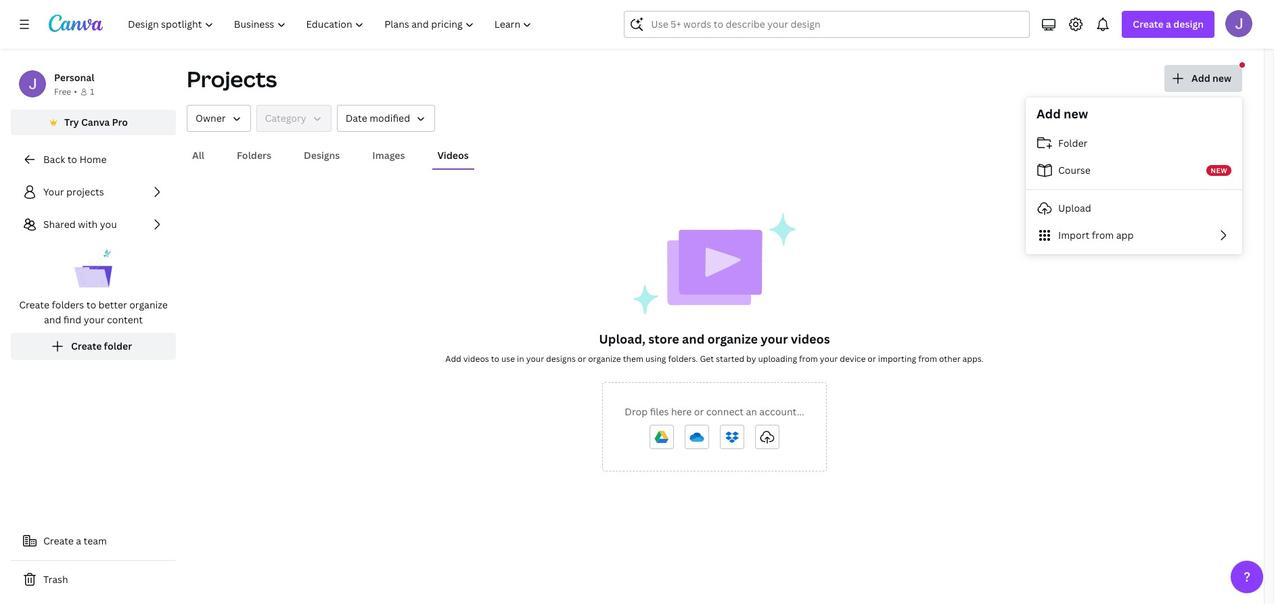 Task type: vqa. For each thing, say whether or not it's contained in the screenshot.
Try Canva Pro
yes



Task type: describe. For each thing, give the bounding box(es) containing it.
your inside the create folders to better organize and find your content
[[84, 313, 105, 326]]

1 horizontal spatial organize
[[588, 353, 621, 365]]

images
[[372, 149, 405, 162]]

uploading
[[758, 353, 797, 365]]

1 vertical spatial add new
[[1037, 106, 1088, 122]]

get
[[700, 353, 714, 365]]

1 vertical spatial add
[[1037, 106, 1061, 122]]

designs
[[546, 353, 576, 365]]

videos
[[437, 149, 469, 162]]

0 vertical spatial videos
[[791, 331, 830, 347]]

shared
[[43, 218, 76, 231]]

design
[[1173, 18, 1204, 30]]

owner
[[196, 112, 226, 124]]

create for create a team
[[43, 535, 74, 547]]

projects
[[66, 185, 104, 198]]

images button
[[367, 143, 410, 168]]

a for team
[[76, 535, 81, 547]]

folder
[[104, 340, 132, 353]]

team
[[84, 535, 107, 547]]

Date modified button
[[337, 105, 435, 132]]

add inside upload, store and organize your videos add videos to use in your designs or organize them using folders. get started by uploading from your device or importing from other apps.
[[445, 353, 461, 365]]

and inside upload, store and organize your videos add videos to use in your designs or organize them using folders. get started by uploading from your device or importing from other apps.
[[682, 331, 705, 347]]

date modified
[[346, 112, 410, 124]]

create for create a design
[[1133, 18, 1164, 30]]

your projects
[[43, 185, 104, 198]]

find
[[63, 313, 81, 326]]

all button
[[187, 143, 210, 168]]

try canva pro
[[64, 116, 128, 129]]

your up uploading
[[761, 331, 788, 347]]

your left device
[[820, 353, 838, 365]]

content
[[107, 313, 143, 326]]

folders.
[[668, 353, 698, 365]]

by
[[746, 353, 756, 365]]

in
[[517, 353, 524, 365]]

other
[[939, 353, 961, 365]]

upload,
[[599, 331, 646, 347]]

shared with you link
[[11, 211, 176, 238]]

and inside the create folders to better organize and find your content
[[44, 313, 61, 326]]

back
[[43, 153, 65, 166]]

2 horizontal spatial or
[[868, 353, 876, 365]]

trash link
[[11, 566, 176, 593]]

upload button
[[1026, 195, 1242, 222]]

1 horizontal spatial from
[[918, 353, 937, 365]]

all
[[192, 149, 204, 162]]

to inside the create folders to better organize and find your content
[[86, 298, 96, 311]]

Search search field
[[651, 12, 1003, 37]]

videos button
[[432, 143, 474, 168]]

you
[[100, 218, 117, 231]]

import from app
[[1058, 229, 1134, 242]]

drop files here or connect an account...
[[625, 405, 804, 418]]

folder button
[[1026, 130, 1242, 157]]

folders
[[52, 298, 84, 311]]

using
[[645, 353, 666, 365]]

2 horizontal spatial organize
[[707, 331, 758, 347]]

apps.
[[963, 353, 984, 365]]

course
[[1058, 164, 1091, 177]]

importing
[[878, 353, 916, 365]]

them
[[623, 353, 643, 365]]

date
[[346, 112, 367, 124]]

organize inside the create folders to better organize and find your content
[[129, 298, 168, 311]]

account...
[[759, 405, 804, 418]]

create folder button
[[11, 333, 176, 360]]



Task type: locate. For each thing, give the bounding box(es) containing it.
or
[[578, 353, 586, 365], [868, 353, 876, 365], [694, 405, 704, 418]]

use
[[501, 353, 515, 365]]

your right in
[[526, 353, 544, 365]]

connect
[[706, 405, 744, 418]]

from right uploading
[[799, 353, 818, 365]]

try canva pro button
[[11, 110, 176, 135]]

device
[[840, 353, 866, 365]]

new
[[1213, 72, 1231, 85], [1064, 106, 1088, 122]]

modified
[[370, 112, 410, 124]]

videos up uploading
[[791, 331, 830, 347]]

add up folder
[[1037, 106, 1061, 122]]

from
[[1092, 229, 1114, 242], [799, 353, 818, 365], [918, 353, 937, 365]]

create folder
[[71, 340, 132, 353]]

your
[[84, 313, 105, 326], [761, 331, 788, 347], [526, 353, 544, 365], [820, 353, 838, 365]]

1 vertical spatial to
[[86, 298, 96, 311]]

category
[[265, 112, 306, 124]]

new
[[1211, 166, 1228, 175]]

create down find
[[71, 340, 102, 353]]

1 vertical spatial new
[[1064, 106, 1088, 122]]

None search field
[[624, 11, 1030, 38]]

0 vertical spatial to
[[67, 153, 77, 166]]

projects
[[187, 64, 277, 93]]

designs
[[304, 149, 340, 162]]

create left team
[[43, 535, 74, 547]]

jacob simon image
[[1225, 10, 1252, 37]]

and left find
[[44, 313, 61, 326]]

started
[[716, 353, 744, 365]]

shared with you
[[43, 218, 117, 231]]

0 vertical spatial a
[[1166, 18, 1171, 30]]

folders
[[237, 149, 271, 162]]

folders button
[[231, 143, 277, 168]]

0 horizontal spatial add
[[445, 353, 461, 365]]

here
[[671, 405, 692, 418]]

from inside button
[[1092, 229, 1114, 242]]

create folders to better organize and find your content
[[19, 298, 168, 326]]

0 vertical spatial new
[[1213, 72, 1231, 85]]

0 vertical spatial organize
[[129, 298, 168, 311]]

a for design
[[1166, 18, 1171, 30]]

add
[[1192, 72, 1210, 85], [1037, 106, 1061, 122], [445, 353, 461, 365]]

to left use
[[491, 353, 499, 365]]

create inside dropdown button
[[1133, 18, 1164, 30]]

2 horizontal spatial add
[[1192, 72, 1210, 85]]

videos left use
[[463, 353, 489, 365]]

add new down design
[[1192, 72, 1231, 85]]

0 horizontal spatial organize
[[129, 298, 168, 311]]

add new
[[1192, 72, 1231, 85], [1037, 106, 1088, 122]]

new down jacob simon icon
[[1213, 72, 1231, 85]]

organize up content
[[129, 298, 168, 311]]

a left team
[[76, 535, 81, 547]]

0 horizontal spatial videos
[[463, 353, 489, 365]]

menu containing folder
[[1026, 130, 1242, 249]]

add down design
[[1192, 72, 1210, 85]]

0 vertical spatial add
[[1192, 72, 1210, 85]]

new up folder
[[1064, 106, 1088, 122]]

list
[[11, 179, 176, 360]]

create for create folders to better organize and find your content
[[19, 298, 49, 311]]

organize
[[129, 298, 168, 311], [707, 331, 758, 347], [588, 353, 621, 365]]

•
[[74, 86, 77, 97]]

create a team button
[[11, 528, 176, 555]]

upload
[[1058, 202, 1091, 214]]

create a design
[[1133, 18, 1204, 30]]

free •
[[54, 86, 77, 97]]

back to home
[[43, 153, 107, 166]]

designs button
[[298, 143, 345, 168]]

1 vertical spatial videos
[[463, 353, 489, 365]]

files
[[650, 405, 669, 418]]

create
[[1133, 18, 1164, 30], [19, 298, 49, 311], [71, 340, 102, 353], [43, 535, 74, 547]]

Category button
[[256, 105, 331, 132]]

add left use
[[445, 353, 461, 365]]

add new up folder
[[1037, 106, 1088, 122]]

1 horizontal spatial and
[[682, 331, 705, 347]]

to
[[67, 153, 77, 166], [86, 298, 96, 311], [491, 353, 499, 365]]

from left app
[[1092, 229, 1114, 242]]

add new inside dropdown button
[[1192, 72, 1231, 85]]

2 horizontal spatial from
[[1092, 229, 1114, 242]]

1 horizontal spatial or
[[694, 405, 704, 418]]

1 vertical spatial organize
[[707, 331, 758, 347]]

1 horizontal spatial videos
[[791, 331, 830, 347]]

1 horizontal spatial a
[[1166, 18, 1171, 30]]

your projects link
[[11, 179, 176, 206]]

0 horizontal spatial and
[[44, 313, 61, 326]]

1 horizontal spatial add new
[[1192, 72, 1231, 85]]

personal
[[54, 71, 94, 84]]

free
[[54, 86, 71, 97]]

new inside add new dropdown button
[[1213, 72, 1231, 85]]

to inside upload, store and organize your videos add videos to use in your designs or organize them using folders. get started by uploading from your device or importing from other apps.
[[491, 353, 499, 365]]

create left design
[[1133, 18, 1164, 30]]

add new button
[[1164, 65, 1242, 92]]

to right back
[[67, 153, 77, 166]]

add inside dropdown button
[[1192, 72, 1210, 85]]

a left design
[[1166, 18, 1171, 30]]

organize down upload,
[[588, 353, 621, 365]]

create a team
[[43, 535, 107, 547]]

1
[[90, 86, 94, 97]]

app
[[1116, 229, 1134, 242]]

2 vertical spatial organize
[[588, 353, 621, 365]]

better
[[98, 298, 127, 311]]

create left folders
[[19, 298, 49, 311]]

videos
[[791, 331, 830, 347], [463, 353, 489, 365]]

with
[[78, 218, 98, 231]]

folder
[[1058, 137, 1087, 150]]

and up folders.
[[682, 331, 705, 347]]

an
[[746, 405, 757, 418]]

0 horizontal spatial or
[[578, 353, 586, 365]]

top level navigation element
[[119, 11, 544, 38]]

to left the better
[[86, 298, 96, 311]]

create for create folder
[[71, 340, 102, 353]]

0 horizontal spatial from
[[799, 353, 818, 365]]

back to home link
[[11, 146, 176, 173]]

drop
[[625, 405, 648, 418]]

try
[[64, 116, 79, 129]]

create inside the create folders to better organize and find your content
[[19, 298, 49, 311]]

or right device
[[868, 353, 876, 365]]

0 vertical spatial and
[[44, 313, 61, 326]]

and
[[44, 313, 61, 326], [682, 331, 705, 347]]

0 horizontal spatial new
[[1064, 106, 1088, 122]]

or right designs on the bottom left
[[578, 353, 586, 365]]

0 horizontal spatial to
[[67, 153, 77, 166]]

a inside create a design dropdown button
[[1166, 18, 1171, 30]]

import
[[1058, 229, 1090, 242]]

upload, store and organize your videos add videos to use in your designs or organize them using folders. get started by uploading from your device or importing from other apps.
[[445, 331, 984, 365]]

home
[[79, 153, 107, 166]]

Owner button
[[187, 105, 251, 132]]

2 horizontal spatial to
[[491, 353, 499, 365]]

0 horizontal spatial a
[[76, 535, 81, 547]]

2 vertical spatial add
[[445, 353, 461, 365]]

a
[[1166, 18, 1171, 30], [76, 535, 81, 547]]

1 horizontal spatial add
[[1037, 106, 1061, 122]]

pro
[[112, 116, 128, 129]]

a inside create a team button
[[76, 535, 81, 547]]

1 vertical spatial and
[[682, 331, 705, 347]]

1 vertical spatial a
[[76, 535, 81, 547]]

2 vertical spatial to
[[491, 353, 499, 365]]

canva
[[81, 116, 110, 129]]

import from app button
[[1026, 222, 1242, 249]]

create a design button
[[1122, 11, 1215, 38]]

your right find
[[84, 313, 105, 326]]

store
[[648, 331, 679, 347]]

trash
[[43, 573, 68, 586]]

menu
[[1026, 130, 1242, 249]]

or right the here
[[694, 405, 704, 418]]

organize up started
[[707, 331, 758, 347]]

from left 'other'
[[918, 353, 937, 365]]

0 vertical spatial add new
[[1192, 72, 1231, 85]]

your
[[43, 185, 64, 198]]

1 horizontal spatial new
[[1213, 72, 1231, 85]]

0 horizontal spatial add new
[[1037, 106, 1088, 122]]

1 horizontal spatial to
[[86, 298, 96, 311]]

list containing your projects
[[11, 179, 176, 360]]



